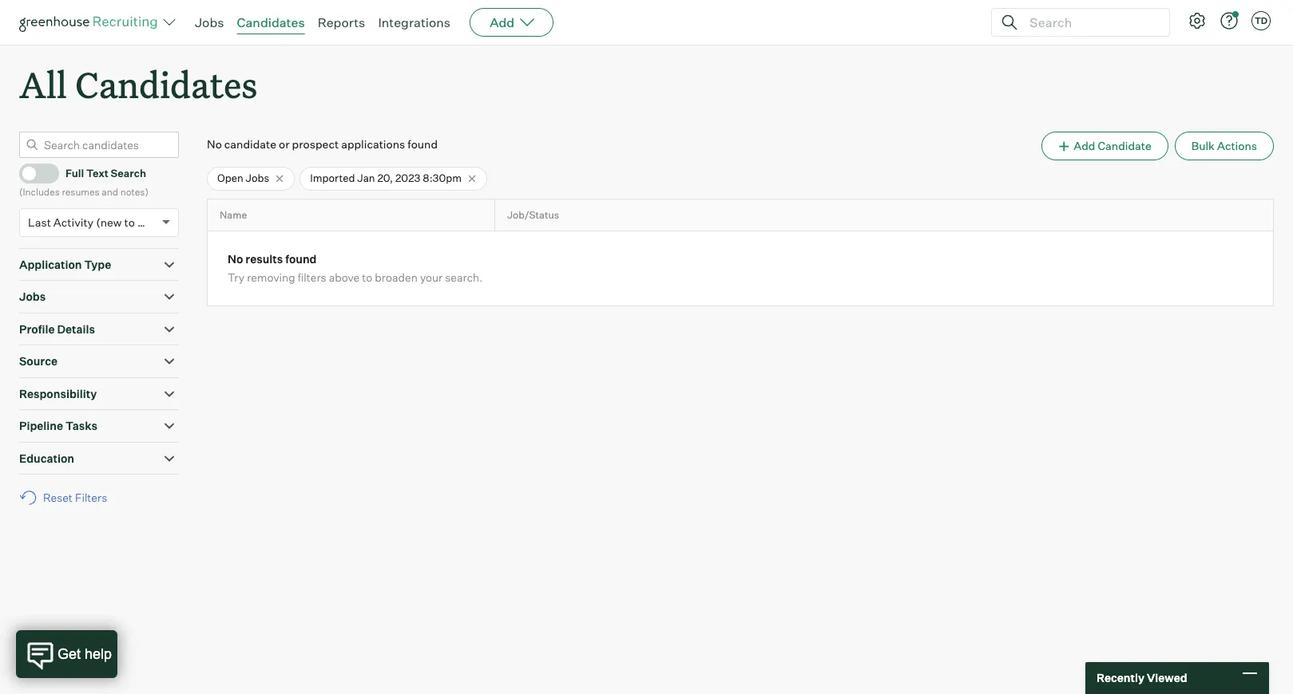 Task type: locate. For each thing, give the bounding box(es) containing it.
checkmark image
[[26, 167, 38, 178]]

0 vertical spatial jobs
[[195, 14, 224, 30]]

0 horizontal spatial to
[[124, 215, 135, 229]]

all candidates
[[19, 61, 258, 108]]

filters
[[75, 491, 107, 505]]

1 horizontal spatial no
[[228, 253, 243, 266]]

add for add
[[490, 14, 514, 30]]

no candidate or prospect applications found
[[207, 138, 438, 151]]

to
[[124, 215, 135, 229], [362, 271, 372, 285]]

bulk actions link
[[1175, 132, 1274, 161]]

no up try
[[228, 253, 243, 266]]

pipeline tasks
[[19, 419, 98, 433]]

no
[[207, 138, 222, 151], [228, 253, 243, 266]]

1 vertical spatial candidates
[[75, 61, 258, 108]]

reset filters button
[[19, 483, 115, 513]]

candidates
[[237, 14, 305, 30], [75, 61, 258, 108]]

imported
[[310, 172, 355, 185]]

0 horizontal spatial jobs
[[19, 290, 46, 304]]

profile
[[19, 322, 55, 336]]

0 horizontal spatial add
[[490, 14, 514, 30]]

add for add candidate
[[1074, 139, 1095, 153]]

2 horizontal spatial jobs
[[246, 172, 269, 185]]

found up '2023'
[[408, 138, 438, 151]]

found inside no results found try removing filters above to broaden your search.
[[285, 253, 317, 266]]

candidate
[[224, 138, 276, 151]]

to inside no results found try removing filters above to broaden your search.
[[362, 271, 372, 285]]

add inside add candidate link
[[1074, 139, 1095, 153]]

tasks
[[65, 419, 98, 433]]

viewed
[[1147, 672, 1187, 685]]

1 vertical spatial no
[[228, 253, 243, 266]]

2 vertical spatial jobs
[[19, 290, 46, 304]]

add inside add popup button
[[490, 14, 514, 30]]

0 vertical spatial candidates
[[237, 14, 305, 30]]

your
[[420, 271, 443, 285]]

1 horizontal spatial add
[[1074, 139, 1095, 153]]

found
[[408, 138, 438, 151], [285, 253, 317, 266]]

jobs right open in the top of the page
[[246, 172, 269, 185]]

1 vertical spatial add
[[1074, 139, 1095, 153]]

jobs
[[195, 14, 224, 30], [246, 172, 269, 185], [19, 290, 46, 304]]

8:30pm
[[423, 172, 462, 185]]

to right above
[[362, 271, 372, 285]]

recently viewed
[[1097, 672, 1187, 685]]

0 horizontal spatial no
[[207, 138, 222, 151]]

filters
[[298, 271, 326, 285]]

reports
[[318, 14, 365, 30]]

candidates right jobs link
[[237, 14, 305, 30]]

1 vertical spatial to
[[362, 271, 372, 285]]

candidates down jobs link
[[75, 61, 258, 108]]

jobs up profile
[[19, 290, 46, 304]]

reports link
[[318, 14, 365, 30]]

1 horizontal spatial jobs
[[195, 14, 224, 30]]

recently
[[1097, 672, 1145, 685]]

no left 'candidate'
[[207, 138, 222, 151]]

jobs left candidates link
[[195, 14, 224, 30]]

found up the filters
[[285, 253, 317, 266]]

open
[[217, 172, 243, 185]]

greenhouse recruiting image
[[19, 13, 163, 32]]

0 vertical spatial add
[[490, 14, 514, 30]]

education
[[19, 452, 74, 465]]

td button
[[1248, 8, 1274, 34]]

open jobs
[[217, 172, 269, 185]]

application type
[[19, 258, 111, 271]]

resumes
[[62, 186, 100, 198]]

add candidate link
[[1041, 132, 1168, 161]]

0 vertical spatial found
[[408, 138, 438, 151]]

actions
[[1217, 139, 1257, 153]]

add
[[490, 14, 514, 30], [1074, 139, 1095, 153]]

search
[[111, 167, 146, 180]]

details
[[57, 322, 95, 336]]

type
[[84, 258, 111, 271]]

(new
[[96, 215, 122, 229]]

0 horizontal spatial found
[[285, 253, 317, 266]]

removing
[[247, 271, 295, 285]]

try
[[228, 271, 244, 285]]

no inside no results found try removing filters above to broaden your search.
[[228, 253, 243, 266]]

0 vertical spatial no
[[207, 138, 222, 151]]

add candidate
[[1074, 139, 1151, 153]]

no results found try removing filters above to broaden your search.
[[228, 253, 483, 285]]

to left old)
[[124, 215, 135, 229]]

1 horizontal spatial to
[[362, 271, 372, 285]]

1 vertical spatial found
[[285, 253, 317, 266]]



Task type: describe. For each thing, give the bounding box(es) containing it.
pipeline
[[19, 419, 63, 433]]

no for no results found try removing filters above to broaden your search.
[[228, 253, 243, 266]]

last activity (new to old)
[[28, 215, 158, 229]]

above
[[329, 271, 360, 285]]

results
[[245, 253, 283, 266]]

Search candidates field
[[19, 132, 179, 158]]

imported jan 20, 2023 8:30pm
[[310, 172, 462, 185]]

td button
[[1252, 11, 1271, 30]]

configure image
[[1188, 11, 1207, 30]]

reset
[[43, 491, 73, 505]]

search.
[[445, 271, 483, 285]]

notes)
[[120, 186, 148, 198]]

activity
[[53, 215, 94, 229]]

(includes
[[19, 186, 60, 198]]

name
[[220, 209, 247, 221]]

text
[[86, 167, 109, 180]]

last
[[28, 215, 51, 229]]

integrations
[[378, 14, 451, 30]]

responsibility
[[19, 387, 97, 401]]

1 vertical spatial jobs
[[246, 172, 269, 185]]

1 horizontal spatial found
[[408, 138, 438, 151]]

no for no candidate or prospect applications found
[[207, 138, 222, 151]]

reset filters
[[43, 491, 107, 505]]

jan
[[357, 172, 375, 185]]

source
[[19, 355, 58, 368]]

candidates link
[[237, 14, 305, 30]]

integrations link
[[378, 14, 451, 30]]

broaden
[[375, 271, 418, 285]]

full
[[65, 167, 84, 180]]

add button
[[470, 8, 554, 37]]

2023
[[395, 172, 421, 185]]

20,
[[377, 172, 393, 185]]

applications
[[341, 138, 405, 151]]

Search text field
[[1026, 11, 1155, 34]]

and
[[102, 186, 118, 198]]

application
[[19, 258, 82, 271]]

candidate
[[1098, 139, 1151, 153]]

all
[[19, 61, 67, 108]]

job/status
[[507, 209, 559, 221]]

last activity (new to old) option
[[28, 215, 158, 229]]

full text search (includes resumes and notes)
[[19, 167, 148, 198]]

bulk actions
[[1191, 139, 1257, 153]]

0 vertical spatial to
[[124, 215, 135, 229]]

old)
[[137, 215, 158, 229]]

profile details
[[19, 322, 95, 336]]

or
[[279, 138, 290, 151]]

prospect
[[292, 138, 339, 151]]

td
[[1255, 15, 1268, 26]]

bulk
[[1191, 139, 1215, 153]]

jobs link
[[195, 14, 224, 30]]



Task type: vqa. For each thing, say whether or not it's contained in the screenshot.
bottommost found
yes



